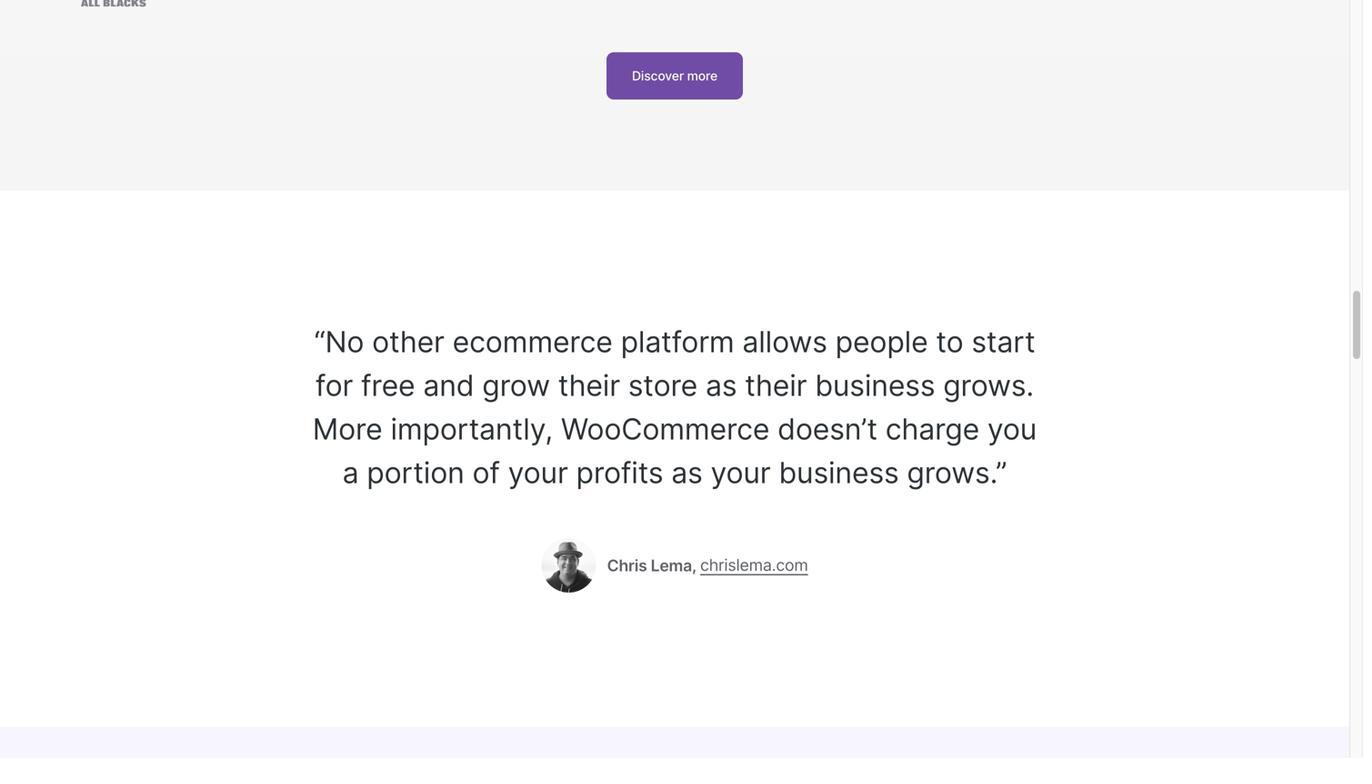 Task type: locate. For each thing, give the bounding box(es) containing it.
start
[[971, 323, 1035, 358]]

of
[[472, 454, 500, 489]]

to
[[936, 323, 963, 358]]

their
[[558, 367, 620, 402], [745, 367, 807, 402]]

1 horizontal spatial their
[[745, 367, 807, 402]]

doesn't
[[778, 410, 877, 445]]

charge
[[885, 410, 979, 445]]

chris lema, chrislema.com
[[607, 554, 808, 574]]

platform
[[621, 323, 734, 358]]

as down woocommerce
[[671, 454, 703, 489]]

free
[[361, 367, 415, 402]]

woocommerce
[[561, 410, 770, 445]]

grows.
[[943, 367, 1034, 402]]

for
[[315, 367, 353, 402]]

0 horizontal spatial their
[[558, 367, 620, 402]]

your right of
[[508, 454, 568, 489]]

store
[[628, 367, 698, 402]]

profits
[[576, 454, 663, 489]]

other
[[372, 323, 444, 358]]

their down the allows
[[745, 367, 807, 402]]

ecommerce
[[452, 323, 613, 358]]

grow
[[482, 367, 550, 402]]

0 horizontal spatial your
[[508, 454, 568, 489]]

your
[[508, 454, 568, 489], [711, 454, 771, 489]]

1 horizontal spatial your
[[711, 454, 771, 489]]

business
[[815, 367, 935, 402]]

people
[[835, 323, 928, 358]]

discover
[[632, 68, 684, 84]]

as
[[706, 367, 737, 402], [671, 454, 703, 489]]

your down woocommerce
[[711, 454, 771, 489]]

discover more link
[[607, 52, 743, 100]]

1 horizontal spatial as
[[706, 367, 737, 402]]

allows
[[742, 323, 827, 358]]

as right store
[[706, 367, 737, 402]]

their down 'ecommerce'
[[558, 367, 620, 402]]

discover more
[[632, 68, 717, 84]]

1 your from the left
[[508, 454, 568, 489]]

1 vertical spatial as
[[671, 454, 703, 489]]



Task type: describe. For each thing, give the bounding box(es) containing it.
"no
[[314, 323, 364, 358]]

business grows."
[[779, 454, 1007, 489]]

more
[[313, 410, 382, 445]]

chris
[[607, 555, 647, 574]]

chrislema.com
[[700, 554, 808, 574]]

a
[[342, 454, 359, 489]]

0 vertical spatial as
[[706, 367, 737, 402]]

portion
[[367, 454, 464, 489]]

more
[[687, 68, 717, 84]]

2 their from the left
[[745, 367, 807, 402]]

you
[[987, 410, 1037, 445]]

"no other ecommerce platform allows people to start for free and grow their store as their business grows. more importantly, woocommerce doesn't charge you a portion of your profits as your business grows."
[[313, 323, 1037, 489]]

all blacks logo image
[[81, 0, 149, 7]]

and
[[423, 367, 474, 402]]

0 horizontal spatial as
[[671, 454, 703, 489]]

lema,
[[651, 555, 696, 574]]

1 their from the left
[[558, 367, 620, 402]]

2 your from the left
[[711, 454, 771, 489]]

importantly,
[[391, 410, 553, 445]]



Task type: vqa. For each thing, say whether or not it's contained in the screenshot.
you
yes



